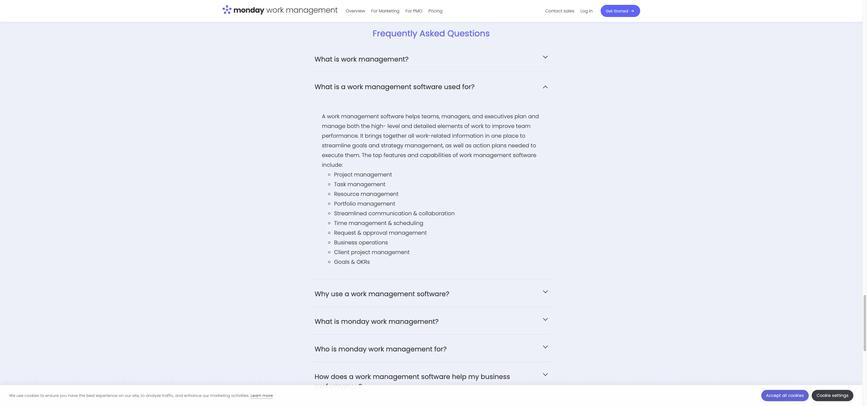 Task type: locate. For each thing, give the bounding box(es) containing it.
to right needed in the top of the page
[[531, 142, 536, 149]]

the inside a work management software helps teams, managers, and executives plan and manage both the high- level and detailed elements of work to improve team performance. it brings together all work-related information in one place to streamline goals and strategy management, as well as action plans needed to execute them. the top features and capabilities of work management software include: project management task management resource management portfolio management streamlined communication & collaboration time management & scheduling request & approval management business operations client project management goals & okrs
[[361, 122, 370, 130]]

0 vertical spatial for?
[[462, 82, 475, 92]]

top
[[373, 151, 382, 159]]

cookies right we
[[24, 393, 39, 399]]

2 for from the left
[[406, 8, 412, 14]]

use right we
[[16, 393, 23, 399]]

get started
[[606, 8, 629, 14]]

monday for what
[[341, 317, 369, 327]]

what is work management? button
[[310, 45, 553, 72]]

the inside 'dialog'
[[79, 393, 85, 399]]

to down team
[[520, 132, 526, 140]]

1 horizontal spatial cookies
[[789, 393, 804, 399]]

pmo
[[413, 8, 423, 14]]

is
[[334, 55, 339, 64], [334, 82, 339, 92], [334, 317, 339, 327], [332, 345, 337, 354]]

1 horizontal spatial as
[[465, 142, 472, 149]]

who
[[315, 345, 330, 354]]

for? down what is monday work management? dropdown button
[[434, 345, 447, 354]]

and right traffic,
[[175, 393, 183, 399]]

1 horizontal spatial the
[[361, 122, 370, 130]]

2 our from the left
[[203, 393, 209, 399]]

pricing
[[429, 8, 443, 14]]

business
[[334, 239, 357, 247]]

pricing link
[[426, 6, 446, 16]]

cookies inside button
[[789, 393, 804, 399]]

management inside how does a work management software help my business performance?
[[373, 373, 420, 382]]

features
[[384, 151, 406, 159]]

who is monday work management for?
[[315, 345, 447, 354]]

in left 'one'
[[485, 132, 490, 140]]

resource
[[334, 190, 359, 198]]

0 horizontal spatial for
[[372, 8, 378, 14]]

we use cookies to ensure you have the best experience on our site, to analyze traffic, and enhance our marketing activities. learn more
[[9, 393, 273, 399]]

and down brings
[[369, 142, 380, 149]]

activities.
[[231, 393, 249, 399]]

0 vertical spatial a
[[341, 82, 346, 92]]

0 vertical spatial management?
[[359, 55, 409, 64]]

we
[[9, 393, 15, 399]]

use
[[331, 290, 343, 299], [16, 393, 23, 399]]

1 vertical spatial management?
[[389, 317, 439, 327]]

work-
[[416, 132, 431, 140]]

0 horizontal spatial all
[[408, 132, 415, 140]]

in inside a work management software helps teams, managers, and executives plan and manage both the high- level and detailed elements of work to improve team performance. it brings together all work-related information in one place to streamline goals and strategy management, as well as action plans needed to execute them. the top features and capabilities of work management software include: project management task management resource management portfolio management streamlined communication & collaboration time management & scheduling request & approval management business operations client project management goals & okrs
[[485, 132, 490, 140]]

level
[[388, 122, 400, 130]]

for?
[[462, 82, 475, 92], [434, 345, 447, 354]]

all
[[408, 132, 415, 140], [783, 393, 787, 399]]

plans
[[492, 142, 507, 149]]

and down helps
[[402, 122, 412, 130]]

our
[[125, 393, 131, 399], [203, 393, 209, 399]]

for pmo link
[[403, 6, 426, 16]]

software
[[413, 82, 442, 92], [381, 113, 404, 120], [513, 151, 537, 159], [421, 373, 450, 382]]

0 vertical spatial the
[[361, 122, 370, 130]]

task
[[334, 181, 346, 188]]

1 horizontal spatial all
[[783, 393, 787, 399]]

1 vertical spatial in
[[485, 132, 490, 140]]

1 for from the left
[[372, 8, 378, 14]]

1 vertical spatial all
[[783, 393, 787, 399]]

what inside dropdown button
[[315, 317, 333, 327]]

2 vertical spatial what
[[315, 317, 333, 327]]

why
[[315, 290, 329, 299]]

as down 'information'
[[465, 142, 472, 149]]

improve
[[492, 122, 515, 130]]

list containing contact sales
[[543, 0, 596, 22]]

region containing a work management software helps teams, managers, and executives plan and manage both the high- level and detailed elements of work to improve team performance. it brings together all work-related information in one place to streamline goals and strategy management, as well as action plans needed to execute them. the top features and capabilities of work management software include:
[[322, 112, 541, 267]]

of up 'information'
[[464, 122, 470, 130]]

0 vertical spatial all
[[408, 132, 415, 140]]

detailed
[[414, 122, 436, 130]]

2 as from the left
[[465, 142, 472, 149]]

0 horizontal spatial of
[[453, 151, 458, 159]]

dialog
[[0, 386, 863, 407]]

of down well
[[453, 151, 458, 159]]

the left best
[[79, 393, 85, 399]]

0 horizontal spatial our
[[125, 393, 131, 399]]

for pmo
[[406, 8, 423, 14]]

monday inside dropdown button
[[341, 317, 369, 327]]

you
[[60, 393, 67, 399]]

what
[[315, 55, 333, 64], [315, 82, 333, 92], [315, 317, 333, 327]]

as left well
[[445, 142, 452, 149]]

software down needed in the top of the page
[[513, 151, 537, 159]]

frequently asked questions
[[373, 28, 490, 39]]

0 horizontal spatial the
[[79, 393, 85, 399]]

software left the help
[[421, 373, 450, 382]]

learn
[[251, 393, 262, 399]]

1 vertical spatial a
[[345, 290, 349, 299]]

a inside how does a work management software help my business performance?
[[349, 373, 354, 382]]

for? right used
[[462, 82, 475, 92]]

&
[[413, 210, 417, 217], [388, 220, 392, 227], [358, 229, 362, 237], [351, 258, 355, 266]]

to right site,
[[141, 393, 145, 399]]

and
[[472, 113, 483, 120], [528, 113, 539, 120], [402, 122, 412, 130], [369, 142, 380, 149], [408, 151, 419, 159], [175, 393, 183, 399]]

0 vertical spatial use
[[331, 290, 343, 299]]

how
[[315, 373, 329, 382]]

is inside dropdown button
[[334, 317, 339, 327]]

our right "on" at the left
[[125, 393, 131, 399]]

use for why
[[331, 290, 343, 299]]

all left work-
[[408, 132, 415, 140]]

what for what is monday work management?
[[315, 317, 333, 327]]

performance?
[[315, 382, 362, 392]]

0 vertical spatial in
[[589, 8, 593, 14]]

executives
[[485, 113, 513, 120]]

experience
[[96, 393, 118, 399]]

1 horizontal spatial our
[[203, 393, 209, 399]]

all inside a work management software helps teams, managers, and executives plan and manage both the high- level and detailed elements of work to improve team performance. it brings together all work-related information in one place to streamline goals and strategy management, as well as action plans needed to execute them. the top features and capabilities of work management software include: project management task management resource management portfolio management streamlined communication & collaboration time management & scheduling request & approval management business operations client project management goals & okrs
[[408, 132, 415, 140]]

0 horizontal spatial use
[[16, 393, 23, 399]]

who is monday work management for? button
[[310, 335, 553, 362]]

for left pmo
[[406, 8, 412, 14]]

0 horizontal spatial cookies
[[24, 393, 39, 399]]

in
[[589, 8, 593, 14], [485, 132, 490, 140]]

1 vertical spatial for?
[[434, 345, 447, 354]]

1 horizontal spatial for
[[406, 8, 412, 14]]

monday inside dropdown button
[[339, 345, 367, 354]]

3 what from the top
[[315, 317, 333, 327]]

1 as from the left
[[445, 142, 452, 149]]

& down communication
[[388, 220, 392, 227]]

for marketing link
[[368, 6, 403, 16]]

helps
[[406, 113, 420, 120]]

as
[[445, 142, 452, 149], [465, 142, 472, 149]]

overview
[[346, 8, 365, 14]]

use inside dropdown button
[[331, 290, 343, 299]]

traffic,
[[162, 393, 174, 399]]

0 horizontal spatial in
[[485, 132, 490, 140]]

1 vertical spatial use
[[16, 393, 23, 399]]

1 horizontal spatial use
[[331, 290, 343, 299]]

0 vertical spatial of
[[464, 122, 470, 130]]

1 what from the top
[[315, 55, 333, 64]]

list
[[543, 0, 596, 22]]

collaboration
[[419, 210, 455, 217]]

cookies
[[24, 393, 39, 399], [789, 393, 804, 399]]

1 vertical spatial monday
[[339, 345, 367, 354]]

0 vertical spatial what
[[315, 55, 333, 64]]

0 vertical spatial monday
[[341, 317, 369, 327]]

1 horizontal spatial of
[[464, 122, 470, 130]]

why use a work management software? button
[[310, 280, 553, 307]]

asked
[[420, 28, 445, 39]]

to
[[485, 122, 491, 130], [520, 132, 526, 140], [531, 142, 536, 149], [40, 393, 44, 399], [141, 393, 145, 399]]

use right why
[[331, 290, 343, 299]]

region
[[322, 112, 541, 267]]

the up it
[[361, 122, 370, 130]]

together
[[383, 132, 407, 140]]

for marketing
[[372, 8, 400, 14]]

monday
[[341, 317, 369, 327], [339, 345, 367, 354]]

2 vertical spatial a
[[349, 373, 354, 382]]

goals
[[334, 258, 350, 266]]

in right log
[[589, 8, 593, 14]]

1 our from the left
[[125, 393, 131, 399]]

teams,
[[422, 113, 440, 120]]

management? inside dropdown button
[[359, 55, 409, 64]]

a for is
[[341, 82, 346, 92]]

is for what is work management?
[[334, 55, 339, 64]]

cookies right accept
[[789, 393, 804, 399]]

for left marketing at the left top of the page
[[372, 8, 378, 14]]

1 vertical spatial the
[[79, 393, 85, 399]]

more
[[263, 393, 273, 399]]

high-
[[372, 122, 386, 130]]

all right accept
[[783, 393, 787, 399]]

our right enhance
[[203, 393, 209, 399]]

1 horizontal spatial in
[[589, 8, 593, 14]]

2 what from the top
[[315, 82, 333, 92]]

and down management, at the top of the page
[[408, 151, 419, 159]]

1 vertical spatial what
[[315, 82, 333, 92]]

and right plan
[[528, 113, 539, 120]]

0 horizontal spatial as
[[445, 142, 452, 149]]

management,
[[405, 142, 444, 149]]

log in link
[[578, 6, 596, 16]]



Task type: describe. For each thing, give the bounding box(es) containing it.
contact
[[546, 8, 563, 14]]

for for for pmo
[[406, 8, 412, 14]]

work inside dropdown button
[[371, 317, 387, 327]]

manage
[[322, 122, 346, 130]]

cookies for use
[[24, 393, 39, 399]]

why use a work management software?
[[315, 290, 450, 299]]

on
[[119, 393, 124, 399]]

dialog containing we use cookies to ensure you have the best experience on our site, to analyze traffic, and enhance our marketing activities.
[[0, 386, 863, 407]]

used
[[444, 82, 461, 92]]

a for use
[[345, 290, 349, 299]]

what is work management?
[[315, 55, 409, 64]]

site,
[[132, 393, 140, 399]]

execute
[[322, 151, 344, 159]]

monday for who
[[339, 345, 367, 354]]

approval
[[363, 229, 388, 237]]

overview link
[[343, 6, 368, 16]]

what is a work management software used for? button
[[310, 72, 553, 100]]

include:
[[322, 161, 343, 169]]

learn more link
[[251, 393, 273, 399]]

cookie settings
[[817, 393, 849, 399]]

software up level
[[381, 113, 404, 120]]

is for what is a work management software used for?
[[334, 82, 339, 92]]

get
[[606, 8, 613, 14]]

both
[[347, 122, 360, 130]]

does
[[331, 373, 347, 382]]

ensure
[[45, 393, 59, 399]]

contact sales button
[[543, 6, 578, 16]]

questions
[[448, 28, 490, 39]]

0 horizontal spatial for?
[[434, 345, 447, 354]]

what is a work management software used for?
[[315, 82, 475, 92]]

1 horizontal spatial for?
[[462, 82, 475, 92]]

information
[[452, 132, 484, 140]]

client
[[334, 249, 350, 256]]

all inside button
[[783, 393, 787, 399]]

have
[[68, 393, 78, 399]]

one
[[491, 132, 502, 140]]

get started button
[[601, 5, 640, 17]]

& right request
[[358, 229, 362, 237]]

marketing
[[210, 393, 230, 399]]

is for what is monday work management?
[[334, 317, 339, 327]]

software inside how does a work management software help my business performance?
[[421, 373, 450, 382]]

to left ensure
[[40, 393, 44, 399]]

frequently
[[373, 28, 418, 39]]

best
[[86, 393, 95, 399]]

streamlined
[[334, 210, 367, 217]]

how does a work management software help my business performance?
[[315, 373, 510, 392]]

performance.
[[322, 132, 359, 140]]

enhance
[[184, 393, 202, 399]]

management? inside dropdown button
[[389, 317, 439, 327]]

main element
[[343, 0, 640, 22]]

& left 'okrs'
[[351, 258, 355, 266]]

strategy
[[381, 142, 404, 149]]

log
[[581, 8, 588, 14]]

software left used
[[413, 82, 442, 92]]

portfolio
[[334, 200, 356, 208]]

communication
[[369, 210, 412, 217]]

cookies for all
[[789, 393, 804, 399]]

a for does
[[349, 373, 354, 382]]

how does a work management software help my business performance? button
[[310, 363, 553, 400]]

what for what is work management?
[[315, 55, 333, 64]]

operations
[[359, 239, 388, 247]]

use for we
[[16, 393, 23, 399]]

for for for marketing
[[372, 8, 378, 14]]

started
[[614, 8, 629, 14]]

place
[[503, 132, 519, 140]]

software?
[[417, 290, 450, 299]]

what is monday work management? button
[[310, 307, 553, 335]]

is for who is monday work management for?
[[332, 345, 337, 354]]

and left executives
[[472, 113, 483, 120]]

monday.com work management image
[[222, 4, 338, 17]]

plan
[[515, 113, 527, 120]]

cookie settings button
[[812, 391, 854, 402]]

contact sales
[[546, 8, 575, 14]]

project
[[351, 249, 370, 256]]

a work management software helps teams, managers, and executives plan and manage both the high- level and detailed elements of work to improve team performance. it brings together all work-related information in one place to streamline goals and strategy management, as well as action plans needed to execute them. the top features and capabilities of work management software include: project management task management resource management portfolio management streamlined communication & collaboration time management & scheduling request & approval management business operations client project management goals & okrs
[[322, 113, 539, 266]]

accept all cookies button
[[762, 391, 809, 402]]

well
[[453, 142, 464, 149]]

1 vertical spatial of
[[453, 151, 458, 159]]

my
[[469, 373, 479, 382]]

a
[[322, 113, 326, 120]]

action
[[473, 142, 490, 149]]

accept
[[766, 393, 781, 399]]

them.
[[345, 151, 360, 159]]

team
[[516, 122, 531, 130]]

analyze
[[146, 393, 161, 399]]

streamline
[[322, 142, 351, 149]]

related
[[431, 132, 451, 140]]

what for what is a work management software used for?
[[315, 82, 333, 92]]

business
[[481, 373, 510, 382]]

elements
[[438, 122, 463, 130]]

managers,
[[442, 113, 471, 120]]

work inside how does a work management software help my business performance?
[[355, 373, 371, 382]]

what is monday work management?
[[315, 317, 439, 327]]

marketing
[[379, 8, 400, 14]]

goals
[[352, 142, 367, 149]]

scheduling
[[394, 220, 423, 227]]

cookie
[[817, 393, 831, 399]]

request
[[334, 229, 356, 237]]

capabilities
[[420, 151, 451, 159]]

needed
[[508, 142, 529, 149]]

& up scheduling
[[413, 210, 417, 217]]

brings
[[365, 132, 382, 140]]

sales
[[564, 8, 575, 14]]

project
[[334, 171, 353, 179]]

log in
[[581, 8, 593, 14]]

to down executives
[[485, 122, 491, 130]]



Task type: vqa. For each thing, say whether or not it's contained in the screenshot.
angle.
no



